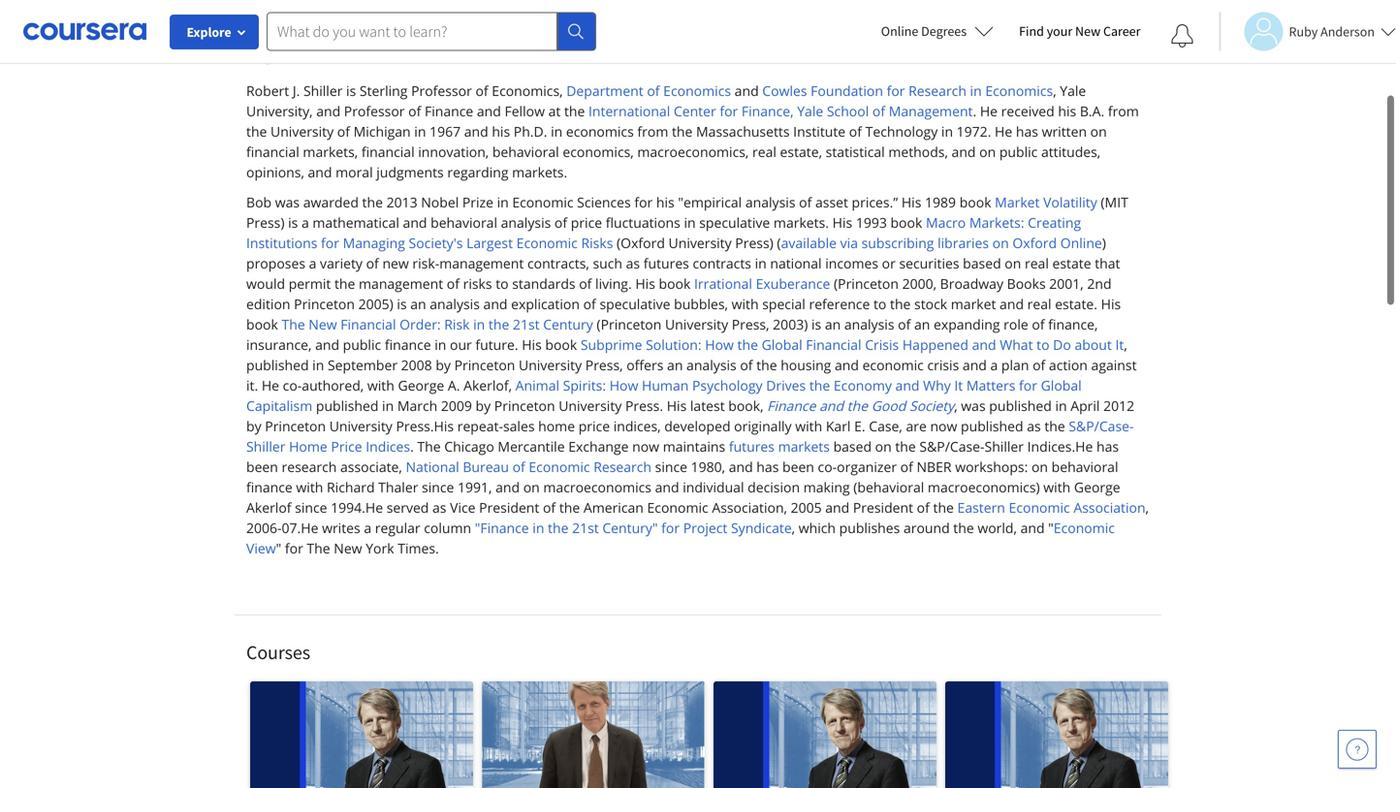 Task type: locate. For each thing, give the bounding box(es) containing it.
regarding
[[447, 157, 509, 176]]

1 horizontal spatial global
[[1041, 370, 1082, 389]]

analysis up psychology
[[687, 350, 737, 368]]

the inside ) proposes a variety of new risk-management contracts, such as futures contracts in national incomes or securities based on real estate that would permit the management of risks to standards of living. his book
[[335, 269, 355, 287]]

are
[[906, 411, 927, 430]]

0 vertical spatial co-
[[283, 370, 302, 389]]

regular
[[375, 513, 421, 531]]

2 vertical spatial behavioral
[[1052, 452, 1119, 470]]

career
[[1104, 22, 1141, 40]]

the inside animal spirits: how human psychology drives the economy and why it matters for global capitalism
[[810, 370, 830, 389]]

his inside (princeton university press, 2003) is an analysis of an expanding role of finance, insurance, and public finance in our future. his book
[[522, 330, 542, 348]]

0 vertical spatial press)
[[246, 208, 285, 226]]

. inside . he received his b.a. from the university of michigan in 1967 and his ph.d. in economics from the massachusetts institute of technology in 1972. he has written on financial markets, financial innovation, behavioral economics, macroeconomics, real estate, statistical methods, and on public attitudes, opinions, and moral judgments regarding markets.
[[973, 96, 977, 114]]

and
[[735, 76, 759, 94], [316, 96, 341, 114], [477, 96, 501, 114], [464, 116, 488, 135], [952, 137, 976, 155], [308, 157, 332, 176], [403, 208, 427, 226], [483, 289, 508, 307], [1000, 289, 1024, 307], [315, 330, 339, 348], [972, 330, 996, 348], [835, 350, 859, 368], [963, 350, 987, 368], [896, 370, 920, 389], [819, 391, 844, 409], [729, 452, 753, 470], [496, 472, 520, 491], [655, 472, 679, 491], [825, 493, 850, 511], [1021, 513, 1045, 531]]

of right plan
[[1033, 350, 1046, 368]]

the inside (princeton 2000, broadway books 2001, 2nd edition princeton 2005) is an analysis and explication of speculative bubbles, with special reference to the stock market and real estate. his book
[[890, 289, 911, 307]]

0 vertical spatial how
[[705, 330, 734, 348]]

1 vertical spatial professor
[[344, 96, 405, 114]]

1 vertical spatial financial
[[806, 330, 862, 348]]

0 vertical spatial new
[[1075, 22, 1101, 40]]

1 horizontal spatial s&p/case-
[[1069, 411, 1134, 430]]

the inside based on the s&p/case-shiller indices.he has been research associate,
[[895, 432, 916, 450]]

for inside "macro markets: creating institutions for managing society's largest economic risks"
[[321, 228, 339, 246]]

public up september
[[343, 330, 381, 348]]

prize
[[462, 187, 494, 206]]

0 vertical spatial now
[[930, 411, 958, 430]]

1 horizontal spatial george
[[1074, 472, 1121, 491]]

he up 1972.
[[980, 96, 998, 114]]

finance up 2008
[[385, 330, 431, 348]]

book up the bubbles,
[[659, 269, 691, 287]]

and up innovation,
[[464, 116, 488, 135]]

from down international
[[638, 116, 668, 135]]

of inside "(mit press) is a mathematical and behavioral analysis of price fluctuations in speculative markets. his 1993 book"
[[555, 208, 567, 226]]

he inside , published in september 2008 by princeton university press, offers an analysis of the housing and economic crisis and a plan of action against it. he co-authored, with george a. akerlof,
[[262, 370, 279, 389]]

vice
[[450, 493, 476, 511]]

0 horizontal spatial "
[[276, 533, 281, 552]]

0 vertical spatial to
[[496, 269, 509, 287]]

latest
[[690, 391, 725, 409]]

university inside (princeton university press, 2003) is an analysis of an expanding role of finance, insurance, and public finance in our future. his book
[[665, 309, 728, 328]]

1 vertical spatial now
[[632, 432, 659, 450]]

chicago
[[444, 432, 494, 450]]

is
[[346, 76, 356, 94], [288, 208, 298, 226], [397, 289, 407, 307], [812, 309, 822, 328]]

risk
[[444, 309, 470, 328]]

it.
[[246, 370, 258, 389]]

university inside the , was published in april 2012 by princeton university press.his repeat-sales home price indices, developed originally with karl e. case, are now published as the
[[329, 411, 393, 430]]

1 horizontal spatial shiller
[[303, 76, 343, 94]]

professor
[[411, 76, 472, 94], [344, 96, 405, 114]]

human
[[642, 370, 689, 389]]

markets. down ph.d.
[[512, 157, 567, 176]]

1 horizontal spatial (princeton
[[834, 269, 899, 287]]

how inside animal spirits: how human psychology drives the economy and why it matters for global capitalism
[[610, 370, 638, 389]]

developed
[[664, 411, 731, 430]]

co- inside , published in september 2008 by princeton university press, offers an analysis of the housing and economic crisis and a plan of action against it. he co-authored, with george a. akerlof,
[[283, 370, 302, 389]]

1 horizontal spatial press,
[[732, 309, 770, 328]]

0 horizontal spatial it
[[955, 370, 963, 389]]

(princeton inside (princeton 2000, broadway books 2001, 2nd edition princeton 2005) is an analysis and explication of speculative bubbles, with special reference to the stock market and real estate. his book
[[834, 269, 899, 287]]

economic inside economic view
[[1054, 513, 1115, 531]]

international
[[589, 96, 670, 114]]

1 horizontal spatial press)
[[735, 228, 774, 246]]

1972.
[[957, 116, 991, 135]]

global
[[762, 330, 803, 348], [1041, 370, 1082, 389]]

1 vertical spatial it
[[955, 370, 963, 389]]

public inside (princeton university press, 2003) is an analysis of an expanding role of finance, insurance, and public finance in our future. his book
[[343, 330, 381, 348]]

an up 'order:'
[[410, 289, 426, 307]]

new down permit
[[309, 309, 337, 328]]

he right 1972.
[[995, 116, 1013, 135]]

finance inside (princeton university press, 2003) is an analysis of an expanding role of finance, insurance, and public finance in our future. his book
[[385, 330, 431, 348]]

been inside based on the s&p/case-shiller indices.he has been research associate,
[[246, 452, 278, 470]]

2 financial from the left
[[362, 137, 415, 155]]

is inside (princeton 2000, broadway books 2001, 2nd edition princeton 2005) is an analysis and explication of speculative bubbles, with special reference to the stock market and real estate. his book
[[397, 289, 407, 307]]

richard
[[327, 472, 375, 491]]

2 vertical spatial the
[[307, 533, 330, 552]]

price
[[571, 208, 602, 226], [579, 411, 610, 430]]

futures
[[644, 248, 689, 267], [729, 432, 775, 450]]

princeton up home
[[265, 411, 326, 430]]

2 vertical spatial real
[[1028, 289, 1052, 307]]

price up risks
[[571, 208, 602, 226]]

0 horizontal spatial the
[[282, 309, 305, 328]]

1 vertical spatial to
[[874, 289, 887, 307]]

1 horizontal spatial based
[[963, 248, 1001, 267]]

price inside "(mit press) is a mathematical and behavioral analysis of price fluctuations in speculative markets. his 1993 book"
[[571, 208, 602, 226]]

finance up akerlof
[[246, 472, 293, 491]]

drives
[[766, 370, 806, 389]]

in down "management"
[[942, 116, 953, 135]]

0 horizontal spatial finance
[[246, 472, 293, 491]]

and up role
[[1000, 289, 1024, 307]]

president
[[479, 493, 540, 511], [853, 493, 914, 511]]

robert j. shiller is sterling professor of economics, department of economics and cowles foundation for research in economics
[[246, 76, 1053, 94]]

around
[[904, 513, 950, 531]]

, for , which publishes around the world, and "
[[792, 513, 795, 531]]

economic left sciences
[[512, 187, 574, 206]]

a inside ) proposes a variety of new risk-management contracts, such as futures contracts in national incomes or securities based on real estate that would permit the management of risks to standards of living. his book
[[309, 248, 317, 267]]

a inside , published in september 2008 by princeton university press, offers an analysis of the housing and economic crisis and a plan of action against it. he co-authored, with george a. akerlof,
[[991, 350, 998, 368]]

project
[[683, 513, 728, 531]]

0 vertical spatial "
[[1048, 513, 1054, 531]]

, was published in april 2012 by princeton university press.his repeat-sales home price indices, developed originally with karl e. case, are now published as the
[[246, 391, 1135, 430]]

1 horizontal spatial finance
[[767, 391, 816, 409]]

it right 'why'
[[955, 370, 963, 389]]

2 vertical spatial by
[[246, 411, 261, 430]]

president down (behavioral
[[853, 493, 914, 511]]

a up institutions
[[302, 208, 309, 226]]

1 horizontal spatial markets.
[[774, 208, 829, 226]]

originally
[[734, 411, 792, 430]]

1 horizontal spatial online
[[1061, 228, 1102, 246]]

the down 07.he
[[307, 533, 330, 552]]

his right living.
[[635, 269, 655, 287]]

his left ph.d.
[[492, 116, 510, 135]]

, inside , published in september 2008 by princeton university press, offers an analysis of the housing and economic crisis and a plan of action against it. he co-authored, with george a. akerlof,
[[1124, 330, 1128, 348]]

an inside , published in september 2008 by princeton university press, offers an analysis of the housing and economic crisis and a plan of action against it. he co-authored, with george a. akerlof,
[[667, 350, 683, 368]]

with down "irrational exuberance"
[[732, 289, 759, 307]]

2013
[[387, 187, 418, 206]]

1 vertical spatial yale
[[797, 96, 824, 114]]

his right future.
[[522, 330, 542, 348]]

, for , yale university, and professor of finance and fellow at the
[[1053, 76, 1057, 94]]

as down (oxford
[[626, 248, 640, 267]]

show notifications image
[[1171, 24, 1194, 48]]

co- up capitalism
[[283, 370, 302, 389]]

global inside animal spirits: how human psychology drives the economy and why it matters for global capitalism
[[1041, 370, 1082, 389]]

with down research
[[296, 472, 323, 491]]

, for , published in september 2008 by princeton university press, offers an analysis of the housing and economic crisis and a plan of action against it. he co-authored, with george a. akerlof,
[[1124, 330, 1128, 348]]

1 vertical spatial futures
[[729, 432, 775, 450]]

on inside ) proposes a variety of new risk-management contracts, such as futures contracts in national incomes or securities based on real estate that would permit the management of risks to standards of living. his book
[[1005, 248, 1021, 267]]

2 horizontal spatial shiller
[[985, 432, 1024, 450]]

2 president from the left
[[853, 493, 914, 511]]

1 vertical spatial since
[[422, 472, 454, 491]]

0 vertical spatial futures
[[644, 248, 689, 267]]

1 vertical spatial his
[[492, 116, 510, 135]]

with inside , published in september 2008 by princeton university press, offers an analysis of the housing and economic crisis and a plan of action against it. he co-authored, with george a. akerlof,
[[367, 370, 395, 389]]

based inside based on the s&p/case-shiller indices.he has been research associate,
[[834, 432, 872, 450]]

global down action at the right top of the page
[[1041, 370, 1082, 389]]

analysis inside (princeton 2000, broadway books 2001, 2nd edition princeton 2005) is an analysis and explication of speculative bubbles, with special reference to the stock market and real estate. his book
[[430, 289, 480, 307]]

0 vertical spatial press,
[[732, 309, 770, 328]]

0 vertical spatial management
[[439, 248, 524, 267]]

0 vertical spatial the
[[282, 309, 305, 328]]

the up national at the bottom of page
[[417, 432, 441, 450]]

0 vertical spatial global
[[762, 330, 803, 348]]

What do you want to learn? text field
[[267, 12, 558, 51]]

0 horizontal spatial shiller
[[246, 432, 286, 450]]

president up "finance
[[479, 493, 540, 511]]

1 horizontal spatial finance
[[385, 330, 431, 348]]

economic
[[512, 187, 574, 206], [517, 228, 578, 246], [529, 452, 590, 470], [647, 493, 709, 511], [1009, 493, 1070, 511], [1054, 513, 1115, 531]]

behavioral down ph.d.
[[492, 137, 559, 155]]

1 horizontal spatial .
[[973, 96, 977, 114]]

for up "management"
[[887, 76, 905, 94]]

2 been from the left
[[783, 452, 814, 470]]

1 vertical spatial (princeton
[[597, 309, 662, 328]]

the inside , yale university, and professor of finance and fellow at the
[[564, 96, 585, 114]]

1 vertical spatial has
[[1097, 432, 1119, 450]]

2 vertical spatial he
[[262, 370, 279, 389]]

. for the
[[410, 432, 414, 450]]

has down received
[[1016, 116, 1039, 135]]

organizer
[[837, 452, 897, 470]]

special
[[762, 289, 806, 307]]

1 financial from the left
[[246, 137, 299, 155]]

0 horizontal spatial s&p/case-
[[920, 432, 985, 450]]

0 vertical spatial george
[[398, 370, 444, 389]]

the up future.
[[489, 309, 509, 328]]

1 vertical spatial finance
[[767, 391, 816, 409]]

global down 2003) in the top right of the page
[[762, 330, 803, 348]]

1 vertical spatial s&p/case-
[[920, 432, 985, 450]]

finance inside since 1980, and has been co-organizer of nber workshops: on behavioral finance with richard thaler since 1991, and on macroeconomics and individual decision making (behavioral macroeconomics) with george akerlof since 1994.he served as vice president of the american economic association, 2005 and president of the
[[246, 472, 293, 491]]

good
[[871, 391, 906, 409]]

(princeton
[[834, 269, 899, 287], [597, 309, 662, 328]]

association,
[[712, 493, 787, 511]]

spirits:
[[563, 370, 606, 389]]

1 horizontal spatial the
[[307, 533, 330, 552]]

based down e.
[[834, 432, 872, 450]]

1 vertical spatial global
[[1041, 370, 1082, 389]]

on down case,
[[875, 432, 892, 450]]

0 horizontal spatial finance
[[425, 96, 473, 114]]

0 vertical spatial yale
[[1060, 76, 1086, 94]]

0 vertical spatial by
[[436, 350, 451, 368]]

0 horizontal spatial how
[[610, 370, 638, 389]]

0 vertical spatial as
[[626, 248, 640, 267]]

university up animal
[[519, 350, 582, 368]]

press,
[[732, 309, 770, 328], [586, 350, 623, 368]]

financial
[[246, 137, 299, 155], [362, 137, 415, 155]]

0 vertical spatial has
[[1016, 116, 1039, 135]]

futures down macro markets: creating institutions for managing society's largest economic risks link
[[644, 248, 689, 267]]

princeton down permit
[[294, 289, 355, 307]]

is inside (princeton university press, 2003) is an analysis of an expanding role of finance, insurance, and public finance in our future. his book
[[812, 309, 822, 328]]

irrational exuberance link
[[694, 269, 830, 287]]

finance,
[[742, 96, 794, 114]]

of up century
[[583, 289, 596, 307]]

university down the bubbles,
[[665, 309, 728, 328]]

for down plan
[[1019, 370, 1038, 389]]

behavioral inside since 1980, and has been co-organizer of nber workshops: on behavioral finance with richard thaler since 1991, and on macroeconomics and individual decision making (behavioral macroeconomics) with george akerlof since 1994.he served as vice president of the american economic association, 2005 and president of the
[[1052, 452, 1119, 470]]

of right role
[[1032, 309, 1045, 328]]

1 horizontal spatial 21st
[[572, 513, 599, 531]]

prices."
[[852, 187, 898, 206]]

published
[[246, 350, 309, 368], [316, 391, 379, 409], [989, 391, 1052, 409], [961, 411, 1024, 430]]

george
[[398, 370, 444, 389], [1074, 472, 1121, 491]]

2 horizontal spatial since
[[655, 452, 688, 470]]

the for for the new york times.
[[307, 533, 330, 552]]

asset
[[816, 187, 848, 206]]

in down bob was awarded the 2013 nobel prize in economic sciences for his "empirical analysis of asset prices." his 1989 book market volatility
[[684, 208, 696, 226]]

been inside since 1980, and has been co-organizer of nber workshops: on behavioral finance with richard thaler since 1991, and on macroeconomics and individual decision making (behavioral macroeconomics) with george akerlof since 1994.he served as vice president of the american economic association, 2005 and president of the
[[783, 452, 814, 470]]

individual
[[683, 472, 744, 491]]

fluctuations
[[606, 208, 681, 226]]

1 vertical spatial based
[[834, 432, 872, 450]]

. the chicago mercantile exchange now maintains futures markets
[[410, 432, 830, 450]]

and down economic
[[896, 370, 920, 389]]

would
[[246, 269, 285, 287]]

behavioral
[[492, 137, 559, 155], [431, 208, 497, 226], [1052, 452, 1119, 470]]

subprime solution: how the global financial crisis happened and what to do about it
[[581, 330, 1124, 348]]

has inside based on the s&p/case-shiller indices.he has been research associate,
[[1097, 432, 1119, 450]]

robert
[[246, 76, 289, 94]]

market
[[951, 289, 996, 307]]

housing
[[781, 350, 831, 368]]

1 been from the left
[[246, 452, 278, 470]]

in inside "(mit press) is a mathematical and behavioral analysis of price fluctuations in speculative markets. his 1993 book"
[[684, 208, 696, 226]]

how up psychology
[[705, 330, 734, 348]]

1 vertical spatial co-
[[818, 452, 837, 470]]

book inside (princeton university press, 2003) is an analysis of an expanding role of finance, insurance, and public finance in our future. his book
[[545, 330, 577, 348]]

economics up received
[[986, 76, 1053, 94]]

department
[[567, 76, 644, 94]]

0 horizontal spatial professor
[[344, 96, 405, 114]]

and up matters
[[963, 350, 987, 368]]

his up written
[[1058, 96, 1077, 114]]

international center for finance, yale school of management link
[[589, 96, 973, 114]]

0 vertical spatial was
[[275, 187, 300, 206]]

public
[[1000, 137, 1038, 155], [343, 330, 381, 348]]

as inside since 1980, and has been co-organizer of nber workshops: on behavioral finance with richard thaler since 1991, and on macroeconomics and individual decision making (behavioral macroeconomics) with george akerlof since 1994.he served as vice president of the american economic association, 2005 and president of the
[[433, 493, 447, 511]]

1 horizontal spatial by
[[436, 350, 451, 368]]

0 horizontal spatial press)
[[246, 208, 285, 226]]

s&p/case- inside based on the s&p/case-shiller indices.he has been research associate,
[[920, 432, 985, 450]]

your
[[1047, 22, 1073, 40]]

"
[[1048, 513, 1054, 531], [276, 533, 281, 552]]

2 horizontal spatial has
[[1097, 432, 1119, 450]]

press) inside "(mit press) is a mathematical and behavioral analysis of price fluctuations in speculative markets. his 1993 book"
[[246, 208, 285, 226]]

an down solution:
[[667, 350, 683, 368]]

of inside (princeton 2000, broadway books 2001, 2nd edition princeton 2005) is an analysis and explication of speculative bubbles, with special reference to the stock market and real estate. his book
[[583, 289, 596, 307]]

with down september
[[367, 370, 395, 389]]

new for the
[[334, 533, 362, 552]]

1 horizontal spatial "
[[1048, 513, 1054, 531]]

to left do
[[1037, 330, 1050, 348]]

the down university,
[[246, 116, 267, 135]]

public inside . he received his b.a. from the university of michigan in 1967 and his ph.d. in economics from the massachusetts institute of technology in 1972. he has written on financial markets, financial innovation, behavioral economics, macroeconomics, real estate, statistical methods, and on public attitudes, opinions, and moral judgments regarding markets.
[[1000, 137, 1038, 155]]

the down 'are' on the bottom
[[895, 432, 916, 450]]

1 vertical spatial from
[[638, 116, 668, 135]]

shiller inside based on the s&p/case-shiller indices.he has been research associate,
[[985, 432, 1024, 450]]

co- up making
[[818, 452, 837, 470]]

now down "society"
[[930, 411, 958, 430]]

0 horizontal spatial (princeton
[[597, 309, 662, 328]]

1967
[[430, 116, 461, 135]]

1 vertical spatial price
[[579, 411, 610, 430]]

oxford
[[1013, 228, 1057, 246]]

2 vertical spatial since
[[295, 493, 327, 511]]

risk-
[[413, 248, 439, 267]]

a
[[302, 208, 309, 226], [309, 248, 317, 267], [991, 350, 998, 368], [364, 513, 372, 531]]

None search field
[[267, 12, 596, 51]]

to
[[496, 269, 509, 287], [874, 289, 887, 307], [1037, 330, 1050, 348]]

since up 07.he
[[295, 493, 327, 511]]

macro markets: creating institutions for managing society's largest economic risks
[[246, 208, 1081, 246]]

0 horizontal spatial public
[[343, 330, 381, 348]]

1 horizontal spatial his
[[656, 187, 675, 206]]

and inside animal spirits: how human psychology drives the economy and why it matters for global capitalism
[[896, 370, 920, 389]]

a inside "(mit press) is a mathematical and behavioral analysis of price fluctuations in speculative markets. his 1993 book"
[[302, 208, 309, 226]]

was down matters
[[961, 391, 986, 409]]

2 horizontal spatial to
[[1037, 330, 1050, 348]]

yale inside , yale university, and professor of finance and fellow at the
[[1060, 76, 1086, 94]]

economics up "center"
[[663, 76, 731, 94]]

courses
[[246, 635, 310, 659]]

or
[[882, 248, 896, 267]]

sterling
[[360, 76, 408, 94]]

, inside the , was published in april 2012 by princeton university press.his repeat-sales home price indices, developed originally with karl e. case, are now published as the
[[954, 391, 958, 409]]

1 vertical spatial how
[[610, 370, 638, 389]]

living.
[[595, 269, 632, 287]]

research
[[909, 76, 967, 94], [594, 452, 652, 470]]

management
[[889, 96, 973, 114]]

behavioral inside "(mit press) is a mathematical and behavioral analysis of price fluctuations in speculative markets. his 1993 book"
[[431, 208, 497, 226]]

been up akerlof
[[246, 452, 278, 470]]

george up march
[[398, 370, 444, 389]]

is right 2003) in the top right of the page
[[812, 309, 822, 328]]

2 horizontal spatial the
[[417, 432, 441, 450]]

and down risks
[[483, 289, 508, 307]]

1 vertical spatial the
[[417, 432, 441, 450]]

was for bob
[[275, 187, 300, 206]]

1 horizontal spatial to
[[874, 289, 887, 307]]

1 vertical spatial real
[[1025, 248, 1049, 267]]

speculative down the "empirical
[[699, 208, 770, 226]]

speculative
[[699, 208, 770, 226], [600, 289, 671, 307]]

for inside animal spirits: how human psychology drives the economy and why it matters for global capitalism
[[1019, 370, 1038, 389]]

now
[[930, 411, 958, 430], [632, 432, 659, 450]]

reference
[[809, 289, 870, 307]]

1 horizontal spatial from
[[1108, 96, 1139, 114]]

of up contracts,
[[555, 208, 567, 226]]

book up the subscribing
[[891, 208, 923, 226]]

0 horizontal spatial financial
[[246, 137, 299, 155]]

the up drives
[[757, 350, 777, 368]]

april
[[1071, 391, 1100, 409]]

financial up housing
[[806, 330, 862, 348]]

(princeton down incomes
[[834, 269, 899, 287]]

0 horizontal spatial economics
[[663, 76, 731, 94]]

(princeton inside (princeton university press, 2003) is an analysis of an expanding role of finance, insurance, and public finance in our future. his book
[[597, 309, 662, 328]]

was for ,
[[961, 391, 986, 409]]

. for he
[[973, 96, 977, 114]]

press, inside , published in september 2008 by princeton university press, offers an analysis of the housing and economic crisis and a plan of action against it. he co-authored, with george a. akerlof,
[[586, 350, 623, 368]]

he for technology
[[995, 116, 1013, 135]]

association
[[1074, 493, 1146, 511]]

management down new
[[359, 269, 443, 287]]

risks
[[581, 228, 613, 246]]

1 vertical spatial was
[[961, 391, 986, 409]]

his up via
[[833, 208, 853, 226]]

. down press.his
[[410, 432, 414, 450]]

s&p/case- down april
[[1069, 411, 1134, 430]]

how for spirits:
[[610, 370, 638, 389]]

book,
[[729, 391, 764, 409]]

on inside based on the s&p/case-shiller indices.he has been research associate,
[[875, 432, 892, 450]]

as
[[626, 248, 640, 267], [1027, 411, 1041, 430], [433, 493, 447, 511]]

21st down explication
[[513, 309, 540, 328]]

was inside the , was published in april 2012 by princeton university press.his repeat-sales home price indices, developed originally with karl e. case, are now published as the
[[961, 391, 986, 409]]

eastern economic association link
[[958, 493, 1146, 511]]

indices
[[366, 432, 410, 450]]

1 vertical spatial .
[[410, 432, 414, 450]]

1 vertical spatial public
[[343, 330, 381, 348]]

1980,
[[691, 452, 725, 470]]

2000,
[[902, 269, 937, 287]]

associate,
[[340, 452, 402, 470]]

economic up world,
[[1009, 493, 1070, 511]]

0 vertical spatial his
[[1058, 96, 1077, 114]]

book inside (princeton 2000, broadway books 2001, 2nd edition princeton 2005) is an analysis and explication of speculative bubbles, with special reference to the stock market and real estate. his book
[[246, 309, 278, 328]]

, for , was published in april 2012 by princeton university press.his repeat-sales home price indices, developed originally with karl e. case, are now published as the
[[954, 391, 958, 409]]

of up psychology
[[740, 350, 753, 368]]

maintains
[[663, 432, 726, 450]]

by down capitalism
[[246, 411, 261, 430]]

subprime
[[581, 330, 642, 348]]

1 president from the left
[[479, 493, 540, 511]]

by
[[436, 350, 451, 368], [476, 391, 491, 409], [246, 411, 261, 430]]

speculative inside "(mit press) is a mathematical and behavioral analysis of price fluctuations in speculative markets. his 1993 book"
[[699, 208, 770, 226]]

, inside , 2006-07.he writes a regular column
[[1146, 493, 1149, 511]]

help center image
[[1346, 738, 1369, 761]]

in up irrational exuberance link on the top of page
[[755, 248, 767, 267]]

2 horizontal spatial as
[[1027, 411, 1041, 430]]

2 vertical spatial has
[[757, 452, 779, 470]]

has inside since 1980, and has been co-organizer of nber workshops: on behavioral finance with richard thaler since 1991, and on macroeconomics and individual decision making (behavioral macroeconomics) with george akerlof since 1994.he served as vice president of the american economic association, 2005 and president of the
[[757, 452, 779, 470]]

macroeconomics,
[[637, 137, 749, 155]]

center
[[674, 96, 716, 114]]

now down indices, in the left bottom of the page
[[632, 432, 659, 450]]

1 vertical spatial finance
[[246, 472, 293, 491]]

1 vertical spatial by
[[476, 391, 491, 409]]

explication
[[511, 289, 580, 307]]



Task type: vqa. For each thing, say whether or not it's contained in the screenshot.
Regarding
yes



Task type: describe. For each thing, give the bounding box(es) containing it.
animal
[[516, 370, 560, 389]]

managing
[[343, 228, 405, 246]]

markets. inside "(mit press) is a mathematical and behavioral analysis of price fluctuations in speculative markets. his 1993 book"
[[774, 208, 829, 226]]

times.
[[398, 533, 439, 552]]

of left living.
[[579, 269, 592, 287]]

of up the markets, on the top left of the page
[[337, 116, 350, 135]]

real inside (princeton 2000, broadway books 2001, 2nd edition princeton 2005) is an analysis and explication of speculative bubbles, with special reference to the stock market and real estate. his book
[[1028, 289, 1052, 307]]

explore button
[[170, 15, 259, 49]]

to inside (princeton 2000, broadway books 2001, 2nd edition princeton 2005) is an analysis and explication of speculative bubbles, with special reference to the stock market and real estate. his book
[[874, 289, 887, 307]]

by inside , published in september 2008 by princeton university press, offers an analysis of the housing and economic crisis and a plan of action against it. he co-authored, with george a. akerlof,
[[436, 350, 451, 368]]

offers
[[627, 350, 664, 368]]

bob was awarded the 2013 nobel prize in economic sciences for his "empirical analysis of asset prices." his 1989 book market volatility
[[246, 187, 1098, 206]]

economic view
[[246, 513, 1115, 552]]

1 vertical spatial press)
[[735, 228, 774, 246]]

as inside the , was published in april 2012 by princeton university press.his repeat-sales home price indices, developed originally with karl e. case, are now published as the
[[1027, 411, 1041, 430]]

real inside ) proposes a variety of new risk-management contracts, such as futures contracts in national incomes or securities based on real estate that would permit the management of risks to standards of living. his book
[[1025, 248, 1049, 267]]

s&p/case- shiller home price indices
[[246, 411, 1134, 450]]

analysis inside "(mit press) is a mathematical and behavioral analysis of price fluctuations in speculative markets. his 1993 book"
[[501, 208, 551, 226]]

now inside the , was published in april 2012 by princeton university press.his repeat-sales home price indices, developed originally with karl e. case, are now published as the
[[930, 411, 958, 430]]

new for your
[[1075, 22, 1101, 40]]

on down indices.he
[[1032, 452, 1048, 470]]

0 horizontal spatial yale
[[797, 96, 824, 114]]

creating
[[1028, 208, 1081, 226]]

book inside ) proposes a variety of new risk-management contracts, such as futures contracts in national incomes or securities based on real estate that would permit the management of risks to standards of living. his book
[[659, 269, 691, 287]]

variety
[[320, 248, 363, 267]]

0 horizontal spatial since
[[295, 493, 327, 511]]

and down eastern economic association
[[1021, 513, 1045, 531]]

role
[[1004, 309, 1029, 328]]

sciences
[[577, 187, 631, 206]]

george inside since 1980, and has been co-organizer of nber workshops: on behavioral finance with richard thaler since 1991, and on macroeconomics and individual decision making (behavioral macroeconomics) with george akerlof since 1994.he served as vice president of the american economic association, 2005 and president of the
[[1074, 472, 1121, 491]]

of up (behavioral
[[901, 452, 913, 470]]

press, inside (princeton university press, 2003) is an analysis of an expanding role of finance, insurance, and public finance in our future. his book
[[732, 309, 770, 328]]

analysis inside , published in september 2008 by princeton university press, offers an analysis of the housing and economic crisis and a plan of action against it. he co-authored, with george a. akerlof,
[[687, 350, 737, 368]]

1 vertical spatial new
[[309, 309, 337, 328]]

analysis inside (princeton university press, 2003) is an analysis of an expanding role of finance, insurance, and public finance in our future. his book
[[844, 309, 895, 328]]

future.
[[476, 330, 518, 348]]

press.
[[625, 391, 663, 409]]

for up fluctuations
[[635, 187, 653, 206]]

contracts
[[693, 248, 751, 267]]

and down based on the s&p/case-shiller indices.he has been research associate,
[[655, 472, 679, 491]]

proposes
[[246, 248, 305, 267]]

in right prize
[[497, 187, 509, 206]]

and down making
[[825, 493, 850, 511]]

he for action
[[262, 370, 279, 389]]

of up , which publishes around the world, and " at the right
[[917, 493, 930, 511]]

find
[[1019, 22, 1044, 40]]

new
[[382, 248, 409, 267]]

how for solution:
[[705, 330, 734, 348]]

0 horizontal spatial his
[[492, 116, 510, 135]]

real inside . he received his b.a. from the university of michigan in 1967 and his ph.d. in economics from the massachusetts institute of technology in 1972. he has written on financial markets, financial innovation, behavioral economics, macroeconomics, real estate, statistical methods, and on public attitudes, opinions, and moral judgments regarding markets.
[[753, 137, 777, 155]]

for left project
[[662, 513, 680, 531]]

0 vertical spatial he
[[980, 96, 998, 114]]

of left risks
[[447, 269, 460, 287]]

on down markets: at top right
[[993, 228, 1009, 246]]

in right "finance
[[533, 513, 544, 531]]

1 horizontal spatial financial
[[806, 330, 862, 348]]

of inside , yale university, and professor of finance and fellow at the
[[408, 96, 421, 114]]

home
[[289, 432, 328, 450]]

2012
[[1104, 391, 1135, 409]]

economic inside since 1980, and has been co-organizer of nber workshops: on behavioral finance with richard thaler since 1991, and on macroeconomics and individual decision making (behavioral macroeconomics) with george akerlof since 1994.he served as vice president of the american economic association, 2005 and president of the
[[647, 493, 709, 511]]

his inside "(mit press) is a mathematical and behavioral analysis of price fluctuations in speculative markets. his 1993 book"
[[833, 208, 853, 226]]

"finance in the 21st century" for project syndicate link
[[475, 513, 792, 531]]

book up markets: at top right
[[960, 187, 992, 206]]

methods,
[[889, 137, 948, 155]]

and inside "(mit press) is a mathematical and behavioral analysis of price fluctuations in speculative markets. his 1993 book"
[[403, 208, 427, 226]]

of down national bureau of economic research
[[543, 493, 556, 511]]

macro markets: creating institutions for managing society's largest economic risks link
[[246, 208, 1081, 246]]

professor inside , yale university, and professor of finance and fellow at the
[[344, 96, 405, 114]]

largest
[[467, 228, 513, 246]]

action
[[1049, 350, 1088, 368]]

his inside ) proposes a variety of new risk-management contracts, such as futures contracts in national incomes or securities based on real estate that would permit the management of risks to standards of living. his book
[[635, 269, 655, 287]]

on down 1972.
[[980, 137, 996, 155]]

of up crisis
[[898, 309, 911, 328]]

decision
[[748, 472, 800, 491]]

on down national bureau of economic research
[[523, 472, 540, 491]]

1 horizontal spatial professor
[[411, 76, 472, 94]]

markets:
[[970, 208, 1025, 226]]

technology
[[866, 116, 938, 135]]

s&p/case- inside "s&p/case- shiller home price indices"
[[1069, 411, 1134, 430]]

ruby anderson
[[1289, 23, 1375, 40]]

price inside the , was published in april 2012 by princeton university press.his repeat-sales home price indices, developed originally with karl e. case, are now published as the
[[579, 411, 610, 430]]

(mit
[[1101, 187, 1129, 206]]

the inside the , was published in april 2012 by princeton university press.his repeat-sales home price indices, developed originally with karl e. case, are now published as the
[[1045, 411, 1065, 430]]

economic view link
[[246, 513, 1115, 552]]

insurance,
[[246, 330, 312, 348]]

his left 1989
[[902, 187, 922, 206]]

and up karl
[[819, 391, 844, 409]]

1 horizontal spatial since
[[422, 472, 454, 491]]

and down the markets, on the top left of the page
[[308, 157, 332, 176]]

and right 1980,
[[729, 452, 753, 470]]

has inside . he received his b.a. from the university of michigan in 1967 and his ph.d. in economics from the massachusetts institute of technology in 1972. he has written on financial markets, financial innovation, behavioral economics, macroeconomics, real estate, statistical methods, and on public attitudes, opinions, and moral judgments regarding markets.
[[1016, 116, 1039, 135]]

economic inside "macro markets: creating institutions for managing society's largest economic risks"
[[517, 228, 578, 246]]

in inside (princeton university press, 2003) is an analysis of an expanding role of finance, insurance, and public finance in our future. his book
[[435, 330, 446, 348]]

economic down mercantile
[[529, 452, 590, 470]]

and down expanding
[[972, 330, 996, 348]]

0 horizontal spatial financial
[[341, 309, 396, 328]]

, for , 2006-07.he writes a regular column
[[1146, 493, 1149, 511]]

the down macroeconomics
[[559, 493, 580, 511]]

speculative inside (princeton 2000, broadway books 2001, 2nd edition princeton 2005) is an analysis and explication of speculative bubbles, with special reference to the stock market and real estate. his book
[[600, 289, 671, 307]]

book inside "(mit press) is a mathematical and behavioral analysis of price fluctuations in speculative markets. his 1993 book"
[[891, 208, 923, 226]]

irrational exuberance
[[694, 269, 830, 287]]

the up mathematical
[[362, 187, 383, 206]]

(mit press) is a mathematical and behavioral analysis of price fluctuations in speculative markets. his 1993 book
[[246, 187, 1129, 226]]

in inside the , was published in april 2012 by princeton university press.his repeat-sales home price indices, developed originally with karl e. case, are now published as the
[[1056, 391, 1067, 409]]

(
[[777, 228, 781, 246]]

"finance
[[475, 513, 529, 531]]

books
[[1007, 269, 1046, 287]]

0 vertical spatial since
[[655, 452, 688, 470]]

based inside ) proposes a variety of new risk-management contracts, such as futures contracts in national incomes or securities based on real estate that would permit the management of risks to standards of living. his book
[[963, 248, 1001, 267]]

it inside animal spirits: how human psychology drives the economy and why it matters for global capitalism
[[955, 370, 963, 389]]

university inside . he received his b.a. from the university of michigan in 1967 and his ph.d. in economics from the massachusetts institute of technology in 1972. he has written on financial markets, financial innovation, behavioral economics, macroeconomics, real estate, statistical methods, and on public attitudes, opinions, and moral judgments regarding markets.
[[271, 116, 334, 135]]

for the new york times.
[[281, 533, 439, 552]]

of up 'statistical'
[[849, 116, 862, 135]]

institute
[[793, 116, 846, 135]]

national
[[770, 248, 822, 267]]

animal spirits: how human psychology drives the economy and why it matters for global capitalism link
[[246, 370, 1082, 409]]

libraries
[[938, 228, 989, 246]]

"empirical
[[678, 187, 742, 206]]

2003)
[[773, 309, 808, 328]]

the up macroeconomics, at the top of page
[[672, 116, 693, 135]]

futures inside ) proposes a variety of new risk-management contracts, such as futures contracts in national incomes or securities based on real estate that would permit the management of risks to standards of living. his book
[[644, 248, 689, 267]]

subprime solution: how the global financial crisis happened and what to do about it link
[[581, 330, 1124, 348]]

department of economics link
[[567, 76, 731, 94]]

university up contracts
[[669, 228, 732, 246]]

0 vertical spatial research
[[909, 76, 967, 94]]

society
[[910, 391, 954, 409]]

shiller inside "s&p/case- shiller home price indices"
[[246, 432, 286, 450]]

of left economics,
[[476, 76, 488, 94]]

university down the spirits:
[[559, 391, 622, 409]]

bob
[[246, 187, 272, 206]]

of up international
[[647, 76, 660, 94]]

0 vertical spatial it
[[1116, 330, 1124, 348]]

our
[[450, 330, 472, 348]]

, 2006-07.he writes a regular column
[[246, 493, 1149, 531]]

with up eastern economic association
[[1044, 472, 1071, 491]]

2 vertical spatial his
[[656, 187, 675, 206]]

michigan
[[354, 116, 411, 135]]

and up finance,
[[735, 76, 759, 94]]

2nd
[[1087, 269, 1112, 287]]

2 economics from the left
[[986, 76, 1053, 94]]

for up massachusetts
[[720, 96, 738, 114]]

and left fellow
[[477, 96, 501, 114]]

mercantile
[[498, 432, 565, 450]]

"finance in the 21st century" for project syndicate
[[475, 513, 792, 531]]

2005)
[[358, 289, 393, 307]]

0 horizontal spatial from
[[638, 116, 668, 135]]

that
[[1095, 248, 1120, 267]]

1 vertical spatial management
[[359, 269, 443, 287]]

)
[[1102, 228, 1106, 246]]

princeton up sales
[[494, 391, 555, 409]]

the up psychology
[[738, 330, 758, 348]]

and down national bureau of economic research
[[496, 472, 520, 491]]

do
[[1053, 330, 1071, 348]]

and down subprime solution: how the global financial crisis happened and what to do about it link
[[835, 350, 859, 368]]

the up the 'around'
[[933, 493, 954, 511]]

an down reference
[[825, 309, 841, 328]]

finance inside , yale university, and professor of finance and fellow at the
[[425, 96, 473, 114]]

the up e.
[[847, 391, 868, 409]]

at
[[548, 96, 561, 114]]

the right "finance
[[548, 513, 569, 531]]

2 horizontal spatial his
[[1058, 96, 1077, 114]]

his down human on the top
[[667, 391, 687, 409]]

1 horizontal spatial futures
[[729, 432, 775, 450]]

on down "b.a."
[[1091, 116, 1107, 135]]

coursera image
[[23, 16, 146, 47]]

crisis
[[865, 330, 899, 348]]

exchange
[[568, 432, 629, 450]]

to inside ) proposes a variety of new risk-management contracts, such as futures contracts in national incomes or securities based on real estate that would permit the management of risks to standards of living. his book
[[496, 269, 509, 287]]

of left asset
[[799, 187, 812, 206]]

a inside , 2006-07.he writes a regular column
[[364, 513, 372, 531]]

national bureau of economic research
[[406, 452, 652, 470]]

and inside (princeton university press, 2003) is an analysis of an expanding role of finance, insurance, and public finance in our future. his book
[[315, 330, 339, 348]]

in up 1972.
[[970, 76, 982, 94]]

co- inside since 1980, and has been co-organizer of nber workshops: on behavioral finance with richard thaler since 1991, and on macroeconomics and individual decision making (behavioral macroeconomics) with george akerlof since 1994.he served as vice president of the american economic association, 2005 and president of the
[[818, 452, 837, 470]]

the for . the chicago mercantile exchange now maintains futures markets
[[417, 432, 441, 450]]

published down matters
[[989, 391, 1052, 409]]

bureau
[[463, 452, 509, 470]]

with inside the , was published in april 2012 by princeton university press.his repeat-sales home price indices, developed originally with karl e. case, are now published as the
[[795, 411, 823, 430]]

with inside (princeton 2000, broadway books 2001, 2nd edition princeton 2005) is an analysis and explication of speculative bubbles, with special reference to the stock market and real estate. his book
[[732, 289, 759, 307]]

the inside , published in september 2008 by princeton university press, offers an analysis of the housing and economic crisis and a plan of action against it. he co-authored, with george a. akerlof,
[[757, 350, 777, 368]]

matters
[[967, 370, 1016, 389]]

university inside , published in september 2008 by princeton university press, offers an analysis of the housing and economic crisis and a plan of action against it. he co-authored, with george a. akerlof,
[[519, 350, 582, 368]]

1993
[[856, 208, 887, 226]]

behavioral inside . he received his b.a. from the university of michigan in 1967 and his ph.d. in economics from the massachusetts institute of technology in 1972. he has written on financial markets, financial innovation, behavioral economics, macroeconomics, real estate, statistical methods, and on public attitudes, opinions, and moral judgments regarding markets.
[[492, 137, 559, 155]]

princeton inside the , was published in april 2012 by princeton university press.his repeat-sales home price indices, developed originally with karl e. case, are now published as the
[[265, 411, 326, 430]]

and up the markets, on the top left of the page
[[316, 96, 341, 114]]

press.his
[[396, 411, 454, 430]]

in left march
[[382, 391, 394, 409]]

is inside "(mit press) is a mathematical and behavioral analysis of price fluctuations in speculative markets. his 1993 book"
[[288, 208, 298, 226]]

0 vertical spatial 21st
[[513, 309, 540, 328]]

markets. inside . he received his b.a. from the university of michigan in 1967 and his ph.d. in economics from the massachusetts institute of technology in 1972. he has written on financial markets, financial innovation, behavioral economics, macroeconomics, real estate, statistical methods, and on public attitudes, opinions, and moral judgments regarding markets.
[[512, 157, 567, 176]]

economics,
[[492, 76, 563, 94]]

online inside popup button
[[881, 22, 919, 40]]

such
[[593, 248, 623, 267]]

0 horizontal spatial now
[[632, 432, 659, 450]]

0 horizontal spatial research
[[594, 452, 652, 470]]

princeton inside , published in september 2008 by princeton university press, offers an analysis of the housing and economic crisis and a plan of action against it. he co-authored, with george a. akerlof,
[[454, 350, 515, 368]]

eastern economic association
[[958, 493, 1146, 511]]

in down at
[[551, 116, 563, 135]]

by inside the , was published in april 2012 by princeton university press.his repeat-sales home price indices, developed originally with karl e. case, are now published as the
[[246, 411, 261, 430]]

1 vertical spatial "
[[276, 533, 281, 552]]

in right risk
[[473, 309, 485, 328]]

his inside (princeton 2000, broadway books 2001, 2nd edition princeton 2005) is an analysis and explication of speculative bubbles, with special reference to the stock market and real estate. his book
[[1101, 289, 1121, 307]]

(princeton for 2000,
[[834, 269, 899, 287]]

society's
[[409, 228, 463, 246]]

explore
[[187, 23, 231, 41]]

against
[[1091, 350, 1137, 368]]

in inside ) proposes a variety of new risk-management contracts, such as futures contracts in national incomes or securities based on real estate that would permit the management of risks to standards of living. his book
[[755, 248, 767, 267]]

analysis up (
[[746, 187, 796, 206]]

estate.
[[1055, 289, 1098, 307]]

for down 07.he
[[285, 533, 303, 552]]

plan
[[1002, 350, 1029, 368]]

innovation,
[[418, 137, 489, 155]]

is left sterling
[[346, 76, 356, 94]]

edition
[[246, 289, 290, 307]]

princeton inside (princeton 2000, broadway books 2001, 2nd edition princeton 2005) is an analysis and explication of speculative bubbles, with special reference to the stock market and real estate. his book
[[294, 289, 355, 307]]

(princeton for university
[[597, 309, 662, 328]]

subscribing
[[862, 228, 934, 246]]

published inside , published in september 2008 by princeton university press, offers an analysis of the housing and economic crisis and a plan of action against it. he co-authored, with george a. akerlof,
[[246, 350, 309, 368]]

published down authored,
[[316, 391, 379, 409]]

karl
[[826, 411, 851, 430]]

since 1980, and has been co-organizer of nber workshops: on behavioral finance with richard thaler since 1991, and on macroeconomics and individual decision making (behavioral macroeconomics) with george akerlof since 1994.he served as vice president of the american economic association, 2005 and president of the
[[246, 452, 1121, 511]]

market volatility link
[[995, 187, 1098, 206]]

animal spirits: how human psychology drives the economy and why it matters for global capitalism
[[246, 370, 1082, 409]]

of down mercantile
[[513, 452, 525, 470]]

and down 1972.
[[952, 137, 976, 155]]

2 horizontal spatial by
[[476, 391, 491, 409]]

american
[[584, 493, 644, 511]]

an inside (princeton 2000, broadway books 2001, 2nd edition princeton 2005) is an analysis and explication of speculative bubbles, with special reference to the stock market and real estate. his book
[[410, 289, 426, 307]]

an down stock
[[914, 309, 930, 328]]

written
[[1042, 116, 1087, 135]]

in inside , published in september 2008 by princeton university press, offers an analysis of the housing and economic crisis and a plan of action against it. he co-authored, with george a. akerlof,
[[312, 350, 324, 368]]

in left 1967
[[414, 116, 426, 135]]

published up workshops:
[[961, 411, 1024, 430]]

of up technology
[[873, 96, 885, 114]]

the down eastern
[[954, 513, 974, 531]]

2 vertical spatial to
[[1037, 330, 1050, 348]]

1 economics from the left
[[663, 76, 731, 94]]

awarded
[[303, 187, 359, 206]]

degrees
[[921, 22, 967, 40]]

as inside ) proposes a variety of new risk-management contracts, such as futures contracts in national incomes or securities based on real estate that would permit the management of risks to standards of living. his book
[[626, 248, 640, 267]]

case,
[[869, 411, 903, 430]]

finance and the good society link
[[767, 391, 954, 409]]

george inside , published in september 2008 by princeton university press, offers an analysis of the housing and economic crisis and a plan of action against it. he co-authored, with george a. akerlof,
[[398, 370, 444, 389]]

of down managing
[[366, 248, 379, 267]]

happened
[[903, 330, 969, 348]]



